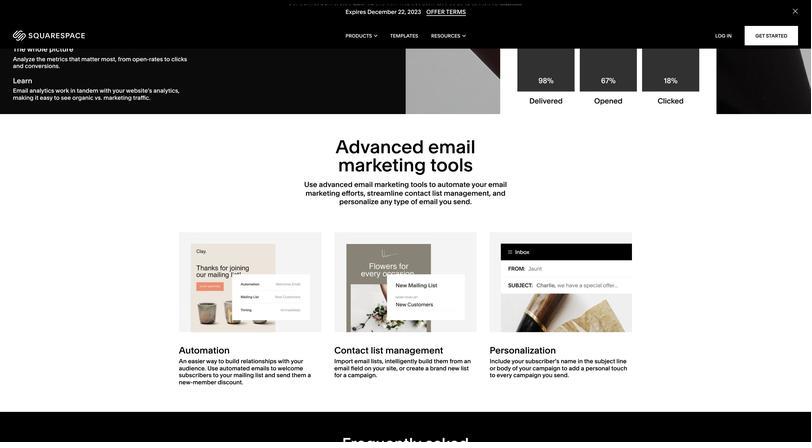 Task type: locate. For each thing, give the bounding box(es) containing it.
marketing inside the learn email analytics work in tandem with your website's analytics, making it easy to see organic vs. marketing traffic.
[[104, 94, 132, 101]]

squarespace logo image
[[13, 30, 85, 41]]

1 horizontal spatial the
[[585, 358, 594, 365]]

them inside contact list management import email lists, intelligently build them from an email field on your site, or create a brand new list for a campaign.
[[434, 358, 449, 365]]

1 horizontal spatial use
[[305, 180, 318, 189]]

0 vertical spatial and
[[13, 62, 24, 70]]

and right management, at the top right
[[493, 189, 506, 198]]

use inside automation an easier way to build relationships with your audience. use automated emails to welcome subscribers to your mailing list and send them a new-member discount.
[[208, 365, 218, 372]]

with up the "send"
[[278, 358, 290, 365]]

subscribers
[[179, 372, 212, 379]]

automation
[[179, 345, 230, 356]]

from right most,
[[118, 55, 131, 63]]

a right add
[[582, 365, 585, 372]]

mailing
[[234, 372, 254, 379]]

use
[[305, 180, 318, 189], [208, 365, 218, 372]]

a right welcome
[[308, 372, 311, 379]]

0 horizontal spatial of
[[411, 197, 418, 206]]

you down the subscriber's
[[543, 372, 553, 379]]

tools up automate
[[431, 154, 473, 176]]

2 build from the left
[[419, 358, 433, 365]]

learn email analytics work in tandem with your website's analytics, making it easy to see organic vs. marketing traffic.
[[13, 76, 180, 101]]

work
[[55, 87, 69, 94]]

build up mailing
[[226, 358, 240, 365]]

1 vertical spatial and
[[493, 189, 506, 198]]

send.
[[454, 197, 472, 206], [554, 372, 570, 379]]

build
[[226, 358, 240, 365], [419, 358, 433, 365]]

advanced
[[319, 180, 353, 189]]

marketing right vs.
[[104, 94, 132, 101]]

from inside the whole picture analyze the metrics that matter most, from open-rates to clicks and conversions.
[[118, 55, 131, 63]]

send. down the name
[[554, 372, 570, 379]]

whole
[[27, 45, 48, 54]]

build down management
[[419, 358, 433, 365]]

or right site,
[[400, 365, 405, 372]]

contact
[[405, 189, 431, 198]]

from left an
[[450, 358, 463, 365]]

or inside contact list management import email lists, intelligently build them from an email field on your site, or create a brand new list for a campaign.
[[400, 365, 405, 372]]

or left body
[[490, 365, 496, 372]]

you inside personalization include your subscriber's name in the subject line or body of your campaign to add a personal touch to every campaign you send.
[[543, 372, 553, 379]]

in right work at top
[[70, 87, 76, 94]]

subject
[[595, 358, 616, 365]]

get started
[[756, 33, 788, 39]]

of
[[411, 197, 418, 206], [513, 365, 518, 372]]

audience.
[[179, 365, 206, 372]]

1 horizontal spatial build
[[419, 358, 433, 365]]

from
[[118, 55, 131, 63], [450, 358, 463, 365]]

use inside use advanced email marketing tools to automate your email marketing efforts, streamline contact list management, and personalize any type of email you send.
[[305, 180, 318, 189]]

them
[[434, 358, 449, 365], [292, 372, 307, 379]]

member
[[193, 379, 217, 386]]

in right the name
[[578, 358, 583, 365]]

tools down advanced email marketing tools
[[411, 180, 428, 189]]

to left the "send"
[[271, 365, 277, 372]]

and left the "send"
[[265, 372, 276, 379]]

2 or from the left
[[490, 365, 496, 372]]

or inside personalization include your subscriber's name in the subject line or body of your campaign to add a personal touch to every campaign you send.
[[490, 365, 496, 372]]

it
[[35, 94, 39, 101]]

1 horizontal spatial of
[[513, 365, 518, 372]]

tools inside advanced email marketing tools
[[431, 154, 473, 176]]

0 horizontal spatial send.
[[454, 197, 472, 206]]

list right contact
[[433, 189, 443, 198]]

1 vertical spatial you
[[543, 372, 553, 379]]

of right 'type'
[[411, 197, 418, 206]]

to left see at the top
[[54, 94, 60, 101]]

a inside automation an easier way to build relationships with your audience. use automated emails to welcome subscribers to your mailing list and send them a new-member discount.
[[308, 372, 311, 379]]

the inside the whole picture analyze the metrics that matter most, from open-rates to clicks and conversions.
[[36, 55, 45, 63]]

your inside real-time see how your campaign is performing while it's still live.
[[38, 31, 50, 38]]

products button
[[346, 23, 378, 49]]

1 vertical spatial them
[[292, 372, 307, 379]]

squarespace logo link
[[13, 30, 170, 41]]

resources button
[[432, 23, 466, 49]]

automation an easier way to build relationships with your audience. use automated emails to welcome subscribers to your mailing list and send them a new-member discount.
[[179, 345, 311, 386]]

1 horizontal spatial from
[[450, 358, 463, 365]]

1 horizontal spatial them
[[434, 358, 449, 365]]

from inside contact list management import email lists, intelligently build them from an email field on your site, or create a brand new list for a campaign.
[[450, 358, 463, 365]]

with inside the learn email analytics work in tandem with your website's analytics, making it easy to see organic vs. marketing traffic.
[[100, 87, 111, 94]]

automate
[[438, 180, 471, 189]]

campaign
[[51, 31, 79, 38], [533, 365, 561, 372], [514, 372, 542, 379]]

log             in
[[716, 33, 733, 39]]

1 horizontal spatial in
[[578, 358, 583, 365]]

email inside advanced email marketing tools
[[429, 136, 476, 158]]

0 horizontal spatial from
[[118, 55, 131, 63]]

touch
[[612, 365, 628, 372]]

1 vertical spatial from
[[450, 358, 463, 365]]

0 horizontal spatial build
[[226, 358, 240, 365]]

products
[[346, 33, 372, 39]]

and up learn
[[13, 62, 24, 70]]

campaign down the subscriber's
[[514, 372, 542, 379]]

a
[[426, 365, 429, 372], [582, 365, 585, 372], [308, 372, 311, 379], [344, 372, 347, 379]]

in
[[727, 33, 733, 39]]

still
[[144, 31, 154, 38]]

or
[[400, 365, 405, 372], [490, 365, 496, 372]]

0 vertical spatial you
[[440, 197, 452, 206]]

and inside the whole picture analyze the metrics that matter most, from open-rates to clicks and conversions.
[[13, 62, 24, 70]]

2 vertical spatial and
[[265, 372, 276, 379]]

1 horizontal spatial with
[[278, 358, 290, 365]]

0 horizontal spatial the
[[36, 55, 45, 63]]

0 vertical spatial in
[[70, 87, 76, 94]]

the down whole
[[36, 55, 45, 63]]

personalization
[[490, 345, 557, 356]]

vs.
[[95, 94, 102, 101]]

list inside use advanced email marketing tools to automate your email marketing efforts, streamline contact list management, and personalize any type of email you send.
[[433, 189, 443, 198]]

to left automate
[[430, 180, 436, 189]]

the whole picture analyze the metrics that matter most, from open-rates to clicks and conversions.
[[13, 45, 187, 70]]

line
[[617, 358, 627, 365]]

site,
[[387, 365, 398, 372]]

of right body
[[513, 365, 518, 372]]

use up member
[[208, 365, 218, 372]]

your inside use advanced email marketing tools to automate your email marketing efforts, streamline contact list management, and personalize any type of email you send.
[[472, 180, 487, 189]]

with
[[100, 87, 111, 94], [278, 358, 290, 365]]

name
[[561, 358, 577, 365]]

0 vertical spatial with
[[100, 87, 111, 94]]

1 vertical spatial send.
[[554, 372, 570, 379]]

1 vertical spatial tools
[[411, 180, 428, 189]]

0 horizontal spatial with
[[100, 87, 111, 94]]

1 build from the left
[[226, 358, 240, 365]]

create
[[407, 365, 424, 372]]

type
[[394, 197, 410, 206]]

0 horizontal spatial them
[[292, 372, 307, 379]]

0 vertical spatial them
[[434, 358, 449, 365]]

tools
[[431, 154, 473, 176], [411, 180, 428, 189]]

0 horizontal spatial tools
[[411, 180, 428, 189]]

1 horizontal spatial you
[[543, 372, 553, 379]]

build inside contact list management import email lists, intelligently build them from an email field on your site, or create a brand new list for a campaign.
[[419, 358, 433, 365]]

to
[[165, 55, 170, 63], [54, 94, 60, 101], [430, 180, 436, 189], [219, 358, 224, 365], [271, 365, 277, 372], [562, 365, 568, 372], [213, 372, 219, 379], [490, 372, 496, 379]]

marketing inside advanced email marketing tools
[[339, 154, 426, 176]]

automated
[[220, 365, 250, 372]]

to inside the whole picture analyze the metrics that matter most, from open-rates to clicks and conversions.
[[165, 55, 170, 63]]

to right way
[[219, 358, 224, 365]]

campaign up picture at the left top of page
[[51, 31, 79, 38]]

marketing up any
[[375, 180, 409, 189]]

0 horizontal spatial in
[[70, 87, 76, 94]]

of inside use advanced email marketing tools to automate your email marketing efforts, streamline contact list management, and personalize any type of email you send.
[[411, 197, 418, 206]]

0 vertical spatial tools
[[431, 154, 473, 176]]

1 horizontal spatial and
[[265, 372, 276, 379]]

to right rates
[[165, 55, 170, 63]]

campaign left the name
[[533, 365, 561, 372]]

them right the "send"
[[292, 372, 307, 379]]

and
[[13, 62, 24, 70], [493, 189, 506, 198], [265, 372, 276, 379]]

1 vertical spatial with
[[278, 358, 290, 365]]

send. down automate
[[454, 197, 472, 206]]

send. inside use advanced email marketing tools to automate your email marketing efforts, streamline contact list management, and personalize any type of email you send.
[[454, 197, 472, 206]]

0 vertical spatial the
[[36, 55, 45, 63]]

import
[[335, 358, 353, 365]]

list up lists,
[[371, 345, 384, 356]]

1 or from the left
[[400, 365, 405, 372]]

2 horizontal spatial and
[[493, 189, 506, 198]]

0 vertical spatial from
[[118, 55, 131, 63]]

new-
[[179, 379, 193, 386]]

an
[[465, 358, 471, 365]]

1 horizontal spatial tools
[[431, 154, 473, 176]]

0 vertical spatial use
[[305, 180, 318, 189]]

1 horizontal spatial send.
[[554, 372, 570, 379]]

you down automate
[[440, 197, 452, 206]]

1 vertical spatial of
[[513, 365, 518, 372]]

list down relationships at left bottom
[[256, 372, 264, 379]]

every
[[497, 372, 513, 379]]

list
[[433, 189, 443, 198], [371, 345, 384, 356], [461, 365, 469, 372], [256, 372, 264, 379]]

marketing up streamline on the top of page
[[339, 154, 426, 176]]

the right add
[[585, 358, 594, 365]]

get
[[756, 33, 766, 39]]

email
[[429, 136, 476, 158], [355, 180, 373, 189], [489, 180, 507, 189], [420, 197, 438, 206], [355, 358, 370, 365], [335, 365, 350, 372]]

0 horizontal spatial use
[[208, 365, 218, 372]]

0 horizontal spatial or
[[400, 365, 405, 372]]

contact list management import email lists, intelligently build them from an email field on your site, or create a brand new list for a campaign.
[[335, 345, 471, 379]]

build inside automation an easier way to build relationships with your audience. use automated emails to welcome subscribers to your mailing list and send them a new-member discount.
[[226, 358, 240, 365]]

a inside personalization include your subscriber's name in the subject line or body of your campaign to add a personal touch to every campaign you send.
[[582, 365, 585, 372]]

1 vertical spatial use
[[208, 365, 218, 372]]

expires december 22, 2023
[[346, 8, 421, 15]]

in inside the learn email analytics work in tandem with your website's analytics, making it easy to see organic vs. marketing traffic.
[[70, 87, 76, 94]]

on
[[365, 365, 372, 372]]

personalize
[[340, 197, 379, 206]]

rates
[[149, 55, 163, 63]]

them left an
[[434, 358, 449, 365]]

2023
[[408, 8, 421, 15]]

0 vertical spatial of
[[411, 197, 418, 206]]

matter
[[81, 55, 100, 63]]

1 vertical spatial in
[[578, 358, 583, 365]]

analyze
[[13, 55, 35, 63]]

1 vertical spatial the
[[585, 358, 594, 365]]

1 horizontal spatial or
[[490, 365, 496, 372]]

0 vertical spatial send.
[[454, 197, 472, 206]]

0 horizontal spatial and
[[13, 62, 24, 70]]

include
[[490, 358, 511, 365]]

use left advanced at the left of the page
[[305, 180, 318, 189]]

advanced email marketing tools
[[336, 136, 476, 176]]

from for the whole picture
[[118, 55, 131, 63]]

0 horizontal spatial you
[[440, 197, 452, 206]]

send. inside personalization include your subscriber's name in the subject line or body of your campaign to add a personal touch to every campaign you send.
[[554, 372, 570, 379]]

with right tandem
[[100, 87, 111, 94]]



Task type: vqa. For each thing, say whether or not it's contained in the screenshot.
Preview of building your own template "Image"
no



Task type: describe. For each thing, give the bounding box(es) containing it.
easier
[[188, 358, 205, 365]]

log             in link
[[716, 33, 733, 39]]

offer terms
[[427, 8, 466, 15]]

for
[[335, 372, 342, 379]]

rug product image
[[406, 0, 812, 114]]

terms
[[446, 8, 466, 15]]

them inside automation an easier way to build relationships with your audience. use automated emails to welcome subscribers to your mailing list and send them a new-member discount.
[[292, 372, 307, 379]]

offer
[[427, 8, 445, 15]]

is
[[81, 31, 85, 38]]

use advanced email marketing tools to automate your email marketing efforts, streamline contact list management, and personalize any type of email you send.
[[305, 180, 507, 206]]

personal
[[586, 365, 611, 372]]

management
[[386, 345, 444, 356]]

campaign inside real-time see how your campaign is performing while it's still live.
[[51, 31, 79, 38]]

intelligently
[[385, 358, 418, 365]]

personalized email image
[[490, 232, 633, 332]]

personalization include your subscriber's name in the subject line or body of your campaign to add a personal touch to every campaign you send.
[[490, 345, 628, 379]]

get started link
[[746, 26, 799, 45]]

streamline
[[367, 189, 404, 198]]

discount.
[[218, 379, 243, 386]]

the inside personalization include your subscriber's name in the subject line or body of your campaign to add a personal touch to every campaign you send.
[[585, 358, 594, 365]]

and inside use advanced email marketing tools to automate your email marketing efforts, streamline contact list management, and personalize any type of email you send.
[[493, 189, 506, 198]]

to down way
[[213, 372, 219, 379]]

marketing left efforts,
[[306, 189, 340, 198]]

field
[[351, 365, 363, 372]]

of inside personalization include your subscriber's name in the subject line or body of your campaign to add a personal touch to every campaign you send.
[[513, 365, 518, 372]]

website's
[[126, 87, 152, 94]]

see
[[13, 31, 24, 38]]

from for contact list management
[[450, 358, 463, 365]]

a right the for
[[344, 372, 347, 379]]

list right new
[[461, 365, 469, 372]]

list inside automation an easier way to build relationships with your audience. use automated emails to welcome subscribers to your mailing list and send them a new-member discount.
[[256, 372, 264, 379]]

how
[[25, 31, 37, 38]]

it's
[[135, 31, 143, 38]]

in inside personalization include your subscriber's name in the subject line or body of your campaign to add a personal touch to every campaign you send.
[[578, 358, 583, 365]]

you inside use advanced email marketing tools to automate your email marketing efforts, streamline contact list management, and personalize any type of email you send.
[[440, 197, 452, 206]]

body
[[497, 365, 511, 372]]

to inside use advanced email marketing tools to automate your email marketing efforts, streamline contact list management, and personalize any type of email you send.
[[430, 180, 436, 189]]

clicks
[[172, 55, 187, 63]]

expires
[[346, 8, 366, 15]]

organic
[[72, 94, 94, 101]]

management,
[[444, 189, 491, 198]]

analytics,
[[154, 87, 180, 94]]

to left add
[[562, 365, 568, 372]]

your inside contact list management import email lists, intelligently build them from an email field on your site, or create a brand new list for a campaign.
[[373, 365, 385, 372]]

see
[[61, 94, 71, 101]]

performing
[[86, 31, 118, 38]]

templates link
[[391, 23, 419, 49]]

started
[[767, 33, 788, 39]]

send
[[277, 372, 291, 379]]

subscriber's
[[526, 358, 560, 365]]

automation ui image
[[179, 232, 322, 332]]

to inside the learn email analytics work in tandem with your website's analytics, making it easy to see organic vs. marketing traffic.
[[54, 94, 60, 101]]

to left the every on the bottom of the page
[[490, 372, 496, 379]]

a left brand
[[426, 365, 429, 372]]

advanced
[[336, 136, 424, 158]]

december
[[368, 8, 397, 15]]

time
[[30, 20, 46, 29]]

easy
[[40, 94, 53, 101]]

learn
[[13, 76, 32, 85]]

analytics
[[30, 87, 54, 94]]

most,
[[101, 55, 117, 63]]

relationships
[[241, 358, 277, 365]]

your inside the learn email analytics work in tandem with your website's analytics, making it easy to see organic vs. marketing traffic.
[[113, 87, 125, 94]]

contact
[[335, 345, 369, 356]]

campaign.
[[348, 372, 378, 379]]

log
[[716, 33, 726, 39]]

with inside automation an easier way to build relationships with your audience. use automated emails to welcome subscribers to your mailing list and send them a new-member discount.
[[278, 358, 290, 365]]

an
[[179, 358, 187, 365]]

sender details ui image
[[335, 232, 477, 332]]

22,
[[398, 8, 406, 15]]

traffic.
[[133, 94, 151, 101]]

resources
[[432, 33, 461, 39]]

templates
[[391, 33, 419, 39]]

conversions.
[[25, 62, 60, 70]]

lists,
[[371, 358, 384, 365]]

real-time see how your campaign is performing while it's still live.
[[13, 20, 166, 38]]

efforts,
[[342, 189, 366, 198]]

welcome
[[278, 365, 303, 372]]

email
[[13, 87, 28, 94]]

tandem
[[77, 87, 98, 94]]

tools inside use advanced email marketing tools to automate your email marketing efforts, streamline contact list management, and personalize any type of email you send.
[[411, 180, 428, 189]]

open-
[[133, 55, 149, 63]]

and inside automation an easier way to build relationships with your audience. use automated emails to welcome subscribers to your mailing list and send them a new-member discount.
[[265, 372, 276, 379]]

making
[[13, 94, 34, 101]]

metrics
[[47, 55, 68, 63]]

live.
[[155, 31, 166, 38]]

the
[[13, 45, 26, 54]]

any
[[381, 197, 393, 206]]

offer terms link
[[427, 8, 466, 16]]

add
[[569, 365, 580, 372]]

picture
[[49, 45, 74, 54]]

emails
[[251, 365, 270, 372]]

real-
[[13, 20, 30, 29]]



